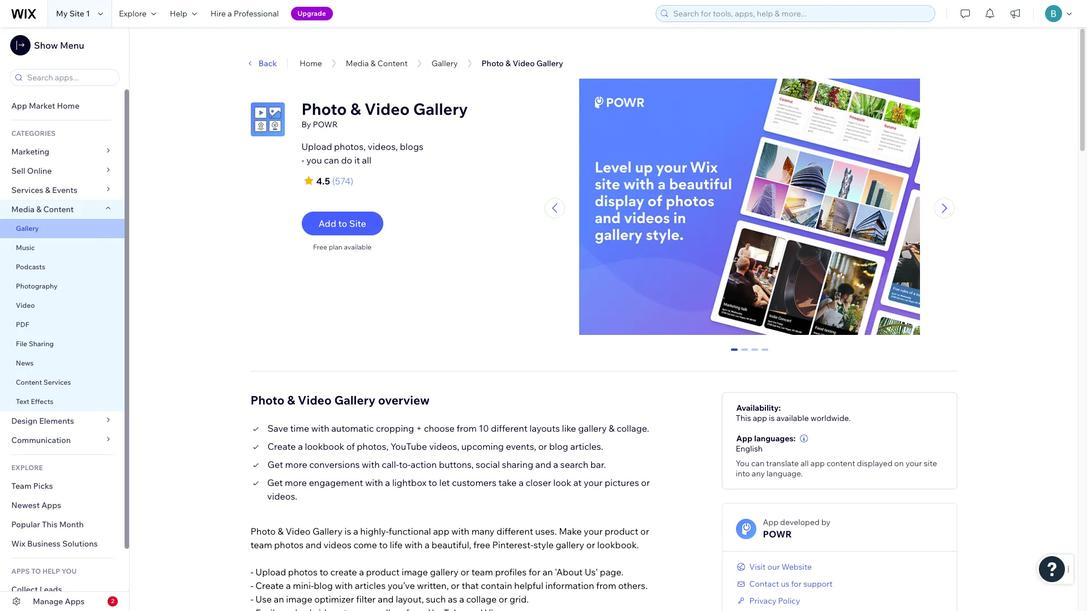 Task type: describe. For each thing, give the bounding box(es) containing it.
sidebar element
[[0, 27, 130, 612]]

and right the filter
[[378, 594, 394, 605]]

blogs
[[400, 141, 424, 152]]

manage
[[33, 597, 63, 607]]

like
[[562, 423, 576, 434]]

that
[[462, 580, 479, 592]]

1 vertical spatial an
[[274, 594, 284, 605]]

uses.
[[536, 526, 557, 537]]

a right hire
[[228, 8, 232, 19]]

4.5
[[316, 176, 330, 187]]

helpful
[[515, 580, 544, 592]]

come
[[354, 540, 377, 551]]

1 horizontal spatial media & content link
[[346, 58, 408, 69]]

1 vertical spatial videos,
[[429, 441, 459, 452]]

a up come
[[353, 526, 358, 537]]

1 horizontal spatial 1
[[743, 349, 747, 359]]

search
[[561, 459, 589, 471]]

Search apps... field
[[24, 70, 116, 86]]

call-
[[382, 459, 399, 471]]

photo for photo & video gallery is a highly-functional app with many different uses. make your product or team photos and videos come to life with a beautiful, free pinterest-style gallery or lookbook. - upload photos to create a product image gallery or team profiles for an 'about us' page. - create a mini-blog with articles you've written, or that contain helpful information from others. - use an image optimizer filter and layout, such as a collage or grid. - easily embed videos to your gallery from youtube and v
[[251, 526, 276, 537]]

powr inside 'app developed by powr'
[[763, 529, 792, 540]]

english
[[736, 444, 763, 454]]

1 vertical spatial from
[[597, 580, 617, 592]]

written,
[[417, 580, 449, 592]]

video for photo & video gallery is a highly-functional app with many different uses. make your product or team photos and videos come to life with a beautiful, free pinterest-style gallery or lookbook. - upload photos to create a product image gallery or team profiles for an 'about us' page. - create a mini-blog with articles you've written, or that contain helpful information from others. - use an image optimizer filter and layout, such as a collage or grid. - easily embed videos to your gallery from youtube and v
[[286, 526, 311, 537]]

leads
[[40, 585, 62, 595]]

information
[[546, 580, 594, 592]]

events,
[[506, 441, 537, 452]]

media inside sidebar element
[[11, 205, 35, 215]]

pictures
[[605, 477, 639, 489]]

sell
[[11, 166, 25, 176]]

or up that
[[461, 567, 470, 578]]

us
[[781, 579, 790, 590]]

app market home
[[11, 101, 79, 111]]

a right take
[[519, 477, 524, 489]]

such
[[426, 594, 446, 605]]

page.
[[600, 567, 624, 578]]

0 vertical spatial different
[[491, 423, 528, 434]]

or down the contain
[[499, 594, 508, 605]]

popular this month link
[[0, 516, 125, 535]]

get for get more engagement with a lightbox to let customers take a closer look at your pictures or videos.
[[267, 477, 283, 489]]

0 vertical spatial services
[[11, 185, 43, 195]]

574
[[335, 176, 351, 187]]

sharing
[[502, 459, 534, 471]]

app developed by powr
[[763, 518, 831, 540]]

podcasts
[[16, 263, 45, 271]]

for inside photo & video gallery is a highly-functional app with many different uses. make your product or team photos and videos come to life with a beautiful, free pinterest-style gallery or lookbook. - upload photos to create a product image gallery or team profiles for an 'about us' page. - create a mini-blog with articles you've written, or that contain helpful information from others. - use an image optimizer filter and layout, such as a collage or grid. - easily embed videos to your gallery from youtube and v
[[529, 567, 541, 578]]

wix business solutions
[[11, 539, 98, 549]]

& inside photo & video gallery is a highly-functional app with many different uses. make your product or team photos and videos come to life with a beautiful, free pinterest-style gallery or lookbook. - upload photos to create a product image gallery or team profiles for an 'about us' page. - create a mini-blog with articles you've written, or that contain helpful information from others. - use an image optimizer filter and layout, such as a collage or grid. - easily embed videos to your gallery from youtube and v
[[278, 526, 284, 537]]

and up closer
[[536, 459, 552, 471]]

events
[[52, 185, 77, 195]]

photo for photo & video gallery by powr
[[302, 99, 347, 119]]

1 vertical spatial photos
[[288, 567, 318, 578]]

time
[[290, 423, 309, 434]]

get for get more conversions with call-to-action buttons, social sharing and a search bar.
[[268, 459, 283, 471]]

you
[[62, 568, 77, 576]]

with inside get more engagement with a lightbox to let customers take a closer look at your pictures or videos.
[[365, 477, 383, 489]]

0 vertical spatial photos
[[274, 540, 304, 551]]

to inside get more engagement with a lightbox to let customers take a closer look at your pictures or videos.
[[429, 477, 437, 489]]

sharing
[[29, 340, 54, 348]]

let
[[439, 477, 450, 489]]

website
[[782, 562, 812, 573]]

0 vertical spatial 1
[[86, 8, 90, 19]]

look
[[554, 477, 572, 489]]

with down functional
[[405, 540, 423, 551]]

& inside button
[[506, 58, 511, 69]]

can inside the english you can translate all app content displayed on your site into any language.
[[752, 459, 765, 469]]

0 vertical spatial blog
[[549, 441, 569, 452]]

our
[[768, 562, 780, 573]]

make
[[559, 526, 582, 537]]

photo for photo & video gallery
[[482, 58, 504, 69]]

to left create
[[320, 567, 328, 578]]

gallery inside gallery link
[[16, 224, 39, 233]]

0 vertical spatial media
[[346, 58, 369, 69]]

upgrade
[[298, 9, 326, 18]]

design
[[11, 416, 37, 427]]

beautiful,
[[432, 540, 472, 551]]

by
[[302, 120, 311, 130]]

videos, inside upload photos, videos, blogs - you can do it all
[[368, 141, 398, 152]]

collect leads link
[[0, 581, 125, 600]]

a down call-
[[385, 477, 390, 489]]

media & content inside sidebar element
[[11, 205, 74, 215]]

visit
[[750, 562, 766, 573]]

on
[[895, 459, 904, 469]]

photo for photo & video gallery overview
[[251, 393, 285, 408]]

photo & video gallery preview 0 image
[[580, 79, 921, 341]]

1 vertical spatial media & content link
[[0, 200, 125, 219]]

you
[[736, 459, 750, 469]]

2 horizontal spatial content
[[378, 58, 408, 69]]

1 vertical spatial services
[[43, 378, 71, 387]]

content
[[827, 459, 856, 469]]

0 horizontal spatial content
[[16, 378, 42, 387]]

1 horizontal spatial from
[[457, 423, 477, 434]]

my site 1
[[56, 8, 90, 19]]

- inside upload photos, videos, blogs - you can do it all
[[302, 155, 305, 166]]

your right make
[[584, 526, 603, 537]]

privacy policy
[[750, 596, 801, 607]]

free
[[474, 540, 491, 551]]

0 vertical spatial youtube
[[391, 441, 427, 452]]

save
[[268, 423, 288, 434]]

to down the optimizer
[[344, 608, 353, 612]]

with left call-
[[362, 459, 380, 471]]

1 vertical spatial team
[[472, 567, 493, 578]]

news
[[16, 359, 34, 368]]

0 vertical spatial create
[[268, 441, 296, 452]]

0 horizontal spatial available
[[344, 243, 372, 252]]

youtube inside photo & video gallery is a highly-functional app with many different uses. make your product or team photos and videos come to life with a beautiful, free pinterest-style gallery or lookbook. - upload photos to create a product image gallery or team profiles for an 'about us' page. - create a mini-blog with articles you've written, or that contain helpful information from others. - use an image optimizer filter and layout, such as a collage or grid. - easily embed videos to your gallery from youtube and v
[[428, 608, 465, 612]]

photo & video gallery overview
[[251, 393, 430, 408]]

home inside 'link'
[[57, 101, 79, 111]]

visit our website
[[750, 562, 812, 573]]

bar.
[[591, 459, 606, 471]]

sell online link
[[0, 161, 125, 181]]

video link
[[0, 296, 125, 316]]

different inside photo & video gallery is a highly-functional app with many different uses. make your product or team photos and videos come to life with a beautiful, free pinterest-style gallery or lookbook. - upload photos to create a product image gallery or team profiles for an 'about us' page. - create a mini-blog with articles you've written, or that contain helpful information from others. - use an image optimizer filter and layout, such as a collage or grid. - easily embed videos to your gallery from youtube and v
[[497, 526, 533, 537]]

with down create
[[335, 580, 353, 592]]

this for popular
[[42, 520, 57, 530]]

add
[[319, 218, 336, 229]]

popular this month
[[11, 520, 84, 530]]

explore
[[11, 464, 43, 472]]

+
[[416, 423, 422, 434]]

displayed
[[857, 459, 893, 469]]

help
[[170, 8, 187, 19]]

social
[[476, 459, 500, 471]]

content services
[[16, 378, 71, 387]]

embed
[[282, 608, 312, 612]]

as
[[448, 594, 457, 605]]

with up beautiful,
[[452, 526, 470, 537]]

1 vertical spatial product
[[366, 567, 400, 578]]

or up others.
[[641, 526, 650, 537]]

file
[[16, 340, 27, 348]]

your down the filter
[[355, 608, 374, 612]]

0 vertical spatial site
[[69, 8, 84, 19]]

market
[[29, 101, 55, 111]]

professional
[[234, 8, 279, 19]]

news link
[[0, 354, 125, 373]]

availability: this app is available worldwide.
[[736, 403, 851, 424]]

file sharing
[[16, 340, 54, 348]]

gallery for photo & video gallery overview
[[335, 393, 376, 408]]

10
[[479, 423, 489, 434]]

language.
[[767, 469, 803, 479]]

gallery for photo & video gallery by powr
[[413, 99, 468, 119]]

into
[[736, 469, 750, 479]]

life
[[390, 540, 403, 551]]

gallery down layout, at the left
[[376, 608, 404, 612]]

home link
[[300, 58, 322, 69]]

pdf
[[16, 321, 29, 329]]

us'
[[585, 567, 598, 578]]

choose
[[424, 423, 455, 434]]

explore
[[119, 8, 147, 19]]



Task type: locate. For each thing, give the bounding box(es) containing it.
or down "layouts"
[[539, 441, 547, 452]]

create
[[268, 441, 296, 452], [256, 580, 284, 592]]

app for app languages:
[[737, 434, 753, 444]]

1 horizontal spatial available
[[777, 413, 809, 424]]

product up lookbook.
[[605, 526, 639, 537]]

media & content link up photo & video gallery by powr
[[346, 58, 408, 69]]

youtube
[[391, 441, 427, 452], [428, 608, 465, 612]]

online
[[27, 166, 52, 176]]

by
[[822, 518, 831, 528]]

upcoming
[[462, 441, 504, 452]]

communication link
[[0, 431, 125, 450]]

a left mini-
[[286, 580, 291, 592]]

layout,
[[396, 594, 424, 605]]

0 horizontal spatial can
[[324, 155, 339, 166]]

your right "on"
[[906, 459, 923, 469]]

photo & video gallery logo image
[[251, 103, 285, 137]]

photo inside photo & video gallery is a highly-functional app with many different uses. make your product or team photos and videos come to life with a beautiful, free pinterest-style gallery or lookbook. - upload photos to create a product image gallery or team profiles for an 'about us' page. - create a mini-blog with articles you've written, or that contain helpful information from others. - use an image optimizer filter and layout, such as a collage or grid. - easily embed videos to your gallery from youtube and v
[[251, 526, 276, 537]]

team
[[11, 482, 32, 492]]

content down news at the bottom of the page
[[16, 378, 42, 387]]

1 horizontal spatial home
[[300, 58, 322, 69]]

youtube down as
[[428, 608, 465, 612]]

or inside get more engagement with a lightbox to let customers take a closer look at your pictures or videos.
[[641, 477, 650, 489]]

0 horizontal spatial for
[[529, 567, 541, 578]]

podcasts link
[[0, 258, 125, 277]]

team
[[251, 540, 272, 551], [472, 567, 493, 578]]

filter
[[356, 594, 376, 605]]

help button
[[163, 0, 204, 27]]

do
[[341, 155, 352, 166]]

conversions
[[309, 459, 360, 471]]

video for photo & video gallery
[[513, 58, 535, 69]]

or up us'
[[587, 540, 595, 551]]

layouts
[[530, 423, 560, 434]]

optimizer
[[315, 594, 354, 605]]

upload inside photo & video gallery is a highly-functional app with many different uses. make your product or team photos and videos come to life with a beautiful, free pinterest-style gallery or lookbook. - upload photos to create a product image gallery or team profiles for an 'about us' page. - create a mini-blog with articles you've written, or that contain helpful information from others. - use an image optimizer filter and layout, such as a collage or grid. - easily embed videos to your gallery from youtube and v
[[256, 567, 286, 578]]

media right "home" link
[[346, 58, 369, 69]]

0 vertical spatial photos,
[[334, 141, 366, 152]]

app for app market home
[[11, 101, 27, 111]]

all inside upload photos, videos, blogs - you can do it all
[[362, 155, 372, 166]]

an left the 'about
[[543, 567, 553, 578]]

easily
[[256, 608, 280, 612]]

policy
[[779, 596, 801, 607]]

get more engagement with a lightbox to let customers take a closer look at your pictures or videos.
[[267, 477, 650, 502]]

gallery up written,
[[430, 567, 459, 578]]

gallery for photo & video gallery
[[537, 58, 564, 69]]

languages:
[[755, 434, 796, 444]]

home right the back
[[300, 58, 322, 69]]

app
[[11, 101, 27, 111], [737, 434, 753, 444], [763, 518, 779, 528]]

1 vertical spatial media
[[11, 205, 35, 215]]

this
[[736, 413, 751, 424], [42, 520, 57, 530]]

product up articles
[[366, 567, 400, 578]]

from down layout, at the left
[[406, 608, 426, 612]]

can left do
[[324, 155, 339, 166]]

blog inside photo & video gallery is a highly-functional app with many different uses. make your product or team photos and videos come to life with a beautiful, free pinterest-style gallery or lookbook. - upload photos to create a product image gallery or team profiles for an 'about us' page. - create a mini-blog with articles you've written, or that contain helpful information from others. - use an image optimizer filter and layout, such as a collage or grid. - easily embed videos to your gallery from youtube and v
[[314, 580, 333, 592]]

your inside the english you can translate all app content displayed on your site into any language.
[[906, 459, 923, 469]]

is inside the availability: this app is available worldwide.
[[769, 413, 775, 424]]

0 vertical spatial get
[[268, 459, 283, 471]]

image up "you've"
[[402, 567, 428, 578]]

0 horizontal spatial youtube
[[391, 441, 427, 452]]

app for app developed by powr
[[763, 518, 779, 528]]

1 horizontal spatial powr
[[763, 529, 792, 540]]

to
[[31, 568, 41, 576]]

1 vertical spatial this
[[42, 520, 57, 530]]

1 vertical spatial is
[[345, 526, 351, 537]]

1 horizontal spatial can
[[752, 459, 765, 469]]

photography link
[[0, 277, 125, 296]]

upload up "you" in the top left of the page
[[302, 141, 332, 152]]

apps inside newest apps link
[[41, 501, 61, 511]]

engagement
[[309, 477, 363, 489]]

upload up use
[[256, 567, 286, 578]]

a down time
[[298, 441, 303, 452]]

marketing
[[11, 147, 49, 157]]

home right the market
[[57, 101, 79, 111]]

it
[[354, 155, 360, 166]]

manage apps
[[33, 597, 85, 607]]

1 vertical spatial media & content
[[11, 205, 74, 215]]

functional
[[389, 526, 431, 537]]

media down services & events
[[11, 205, 35, 215]]

text effects link
[[0, 393, 125, 412]]

0 horizontal spatial this
[[42, 520, 57, 530]]

videos down the optimizer
[[314, 608, 342, 612]]

show menu
[[34, 40, 84, 51]]

0 vertical spatial team
[[251, 540, 272, 551]]

2 vertical spatial from
[[406, 608, 426, 612]]

1 vertical spatial 1
[[743, 349, 747, 359]]

sell online
[[11, 166, 52, 176]]

content up photo & video gallery by powr
[[378, 58, 408, 69]]

1 vertical spatial app
[[811, 459, 825, 469]]

1
[[86, 8, 90, 19], [743, 349, 747, 359]]

0 horizontal spatial gallery link
[[0, 219, 125, 238]]

newest apps link
[[0, 496, 125, 516]]

to left the let
[[429, 477, 437, 489]]

all right 'translate'
[[801, 459, 809, 469]]

1 horizontal spatial product
[[605, 526, 639, 537]]

english you can translate all app content displayed on your site into any language.
[[736, 444, 938, 479]]

to inside button
[[338, 218, 347, 229]]

app inside 'app developed by powr'
[[763, 518, 779, 528]]

youtube up to-
[[391, 441, 427, 452]]

photos, up do
[[334, 141, 366, 152]]

action
[[411, 459, 437, 471]]

1 horizontal spatial image
[[402, 567, 428, 578]]

profiles
[[495, 567, 527, 578]]

this up wix business solutions
[[42, 520, 57, 530]]

1 vertical spatial gallery link
[[0, 219, 125, 238]]

media & content link
[[346, 58, 408, 69], [0, 200, 125, 219]]

powr right by
[[313, 120, 338, 130]]

1 horizontal spatial site
[[349, 218, 366, 229]]

0 vertical spatial is
[[769, 413, 775, 424]]

app left content
[[811, 459, 825, 469]]

powr down developed
[[763, 529, 792, 540]]

0 vertical spatial an
[[543, 567, 553, 578]]

hire a professional link
[[204, 0, 286, 27]]

1 more from the top
[[285, 459, 307, 471]]

communication
[[11, 436, 73, 446]]

more inside get more engagement with a lightbox to let customers take a closer look at your pictures or videos.
[[285, 477, 307, 489]]

2 left 3
[[753, 349, 758, 359]]

1 vertical spatial create
[[256, 580, 284, 592]]

videos left come
[[324, 540, 352, 551]]

0 vertical spatial product
[[605, 526, 639, 537]]

is inside photo & video gallery is a highly-functional app with many different uses. make your product or team photos and videos come to life with a beautiful, free pinterest-style gallery or lookbook. - upload photos to create a product image gallery or team profiles for an 'about us' page. - create a mini-blog with articles you've written, or that contain helpful information from others. - use an image optimizer filter and layout, such as a collage or grid. - easily embed videos to your gallery from youtube and v
[[345, 526, 351, 537]]

your right at
[[584, 477, 603, 489]]

site inside button
[[349, 218, 366, 229]]

for up helpful
[[529, 567, 541, 578]]

is up the languages:
[[769, 413, 775, 424]]

1 vertical spatial for
[[792, 579, 802, 590]]

a up articles
[[359, 567, 364, 578]]

team picks
[[11, 482, 53, 492]]

videos, down choose
[[429, 441, 459, 452]]

1 horizontal spatial media
[[346, 58, 369, 69]]

gallery up articles.
[[578, 423, 607, 434]]

create up use
[[256, 580, 284, 592]]

to-
[[399, 459, 411, 471]]

and down the collage
[[467, 608, 483, 612]]

video inside photo & video gallery button
[[513, 58, 535, 69]]

blog down like
[[549, 441, 569, 452]]

media
[[346, 58, 369, 69], [11, 205, 35, 215]]

or right pictures
[[641, 477, 650, 489]]

use
[[256, 594, 272, 605]]

& inside photo & video gallery by powr
[[351, 99, 361, 119]]

gallery down make
[[556, 540, 585, 551]]

home
[[300, 58, 322, 69], [57, 101, 79, 111]]

1 horizontal spatial this
[[736, 413, 751, 424]]

or up as
[[451, 580, 460, 592]]

1 vertical spatial powr
[[763, 529, 792, 540]]

apps right manage
[[65, 597, 85, 607]]

2 horizontal spatial app
[[763, 518, 779, 528]]

an up easily
[[274, 594, 284, 605]]

2 horizontal spatial app
[[811, 459, 825, 469]]

0 vertical spatial media & content link
[[346, 58, 408, 69]]

2 vertical spatial app
[[433, 526, 450, 537]]

get inside get more engagement with a lightbox to let customers take a closer look at your pictures or videos.
[[267, 477, 283, 489]]

1 horizontal spatial videos,
[[429, 441, 459, 452]]

1 vertical spatial youtube
[[428, 608, 465, 612]]

0 vertical spatial videos
[[324, 540, 352, 551]]

more for engagement
[[285, 477, 307, 489]]

back button
[[245, 58, 277, 69]]

a right as
[[460, 594, 464, 605]]

services & events link
[[0, 181, 125, 200]]

1 vertical spatial get
[[267, 477, 283, 489]]

0 horizontal spatial media & content link
[[0, 200, 125, 219]]

1 horizontal spatial app
[[753, 413, 768, 424]]

customers
[[452, 477, 497, 489]]

back
[[259, 58, 277, 69]]

0 horizontal spatial upload
[[256, 567, 286, 578]]

1 horizontal spatial content
[[43, 205, 74, 215]]

1 horizontal spatial all
[[801, 459, 809, 469]]

this up app languages: at right
[[736, 413, 751, 424]]

others.
[[619, 580, 648, 592]]

apps up popular this month
[[41, 501, 61, 511]]

and up mini-
[[306, 540, 322, 551]]

0 vertical spatial gallery link
[[432, 58, 458, 69]]

1 vertical spatial blog
[[314, 580, 333, 592]]

app inside the availability: this app is available worldwide.
[[753, 413, 768, 424]]

video inside photo & video gallery is a highly-functional app with many different uses. make your product or team photos and videos come to life with a beautiful, free pinterest-style gallery or lookbook. - upload photos to create a product image gallery or team profiles for an 'about us' page. - create a mini-blog with articles you've written, or that contain helpful information from others. - use an image optimizer filter and layout, such as a collage or grid. - easily embed videos to your gallery from youtube and v
[[286, 526, 311, 537]]

2 more from the top
[[285, 477, 307, 489]]

available up the languages:
[[777, 413, 809, 424]]

of
[[347, 441, 355, 452]]

0 vertical spatial media & content
[[346, 58, 408, 69]]

Search for tools, apps, help & more... field
[[670, 6, 932, 22]]

availability:
[[737, 403, 781, 413]]

0 horizontal spatial is
[[345, 526, 351, 537]]

0 horizontal spatial blog
[[314, 580, 333, 592]]

app left the market
[[11, 101, 27, 111]]

media & content
[[346, 58, 408, 69], [11, 205, 74, 215]]

1 horizontal spatial gallery link
[[432, 58, 458, 69]]

0 vertical spatial app
[[753, 413, 768, 424]]

1 vertical spatial available
[[777, 413, 809, 424]]

apps for newest apps
[[41, 501, 61, 511]]

0 vertical spatial this
[[736, 413, 751, 424]]

photos, right of
[[357, 441, 389, 452]]

1 horizontal spatial team
[[472, 567, 493, 578]]

3
[[763, 349, 768, 359]]

wix
[[11, 539, 25, 549]]

1 horizontal spatial youtube
[[428, 608, 465, 612]]

video for photo & video gallery by powr
[[365, 99, 410, 119]]

to right add
[[338, 218, 347, 229]]

1 horizontal spatial is
[[769, 413, 775, 424]]

privacy
[[750, 596, 777, 607]]

this inside the availability: this app is available worldwide.
[[736, 413, 751, 424]]

1 vertical spatial image
[[286, 594, 312, 605]]

1 vertical spatial all
[[801, 459, 809, 469]]

1 vertical spatial content
[[43, 205, 74, 215]]

0 horizontal spatial powr
[[313, 120, 338, 130]]

more for conversions
[[285, 459, 307, 471]]

2 vertical spatial content
[[16, 378, 42, 387]]

2 horizontal spatial from
[[597, 580, 617, 592]]

0
[[733, 349, 737, 359]]

video for photo & video gallery overview
[[298, 393, 332, 408]]

help
[[42, 568, 60, 576]]

0 horizontal spatial site
[[69, 8, 84, 19]]

content services link
[[0, 373, 125, 393]]

4.5 ( 574 )
[[316, 176, 354, 187]]

app right developed by powr icon
[[763, 518, 779, 528]]

is left highly-
[[345, 526, 351, 537]]

create down save
[[268, 441, 296, 452]]

0 vertical spatial more
[[285, 459, 307, 471]]

a left search
[[554, 459, 559, 471]]

can right you
[[752, 459, 765, 469]]

0 horizontal spatial media & content
[[11, 205, 74, 215]]

0 vertical spatial apps
[[41, 501, 61, 511]]

powr inside photo & video gallery by powr
[[313, 120, 338, 130]]

videos.
[[267, 491, 297, 502]]

with up lookbook
[[311, 423, 329, 434]]

0 vertical spatial upload
[[302, 141, 332, 152]]

all inside the english you can translate all app content displayed on your site into any language.
[[801, 459, 809, 469]]

different up pinterest- on the left bottom of page
[[497, 526, 533, 537]]

for right us
[[792, 579, 802, 590]]

all right it
[[362, 155, 372, 166]]

with down call-
[[365, 477, 383, 489]]

site right my
[[69, 8, 84, 19]]

app up beautiful,
[[433, 526, 450, 537]]

to left life
[[379, 540, 388, 551]]

0 horizontal spatial media
[[11, 205, 35, 215]]

photos, inside upload photos, videos, blogs - you can do it all
[[334, 141, 366, 152]]

0 vertical spatial content
[[378, 58, 408, 69]]

media & content up photo & video gallery by powr
[[346, 58, 408, 69]]

different up events,
[[491, 423, 528, 434]]

2 vertical spatial app
[[763, 518, 779, 528]]

pdf link
[[0, 316, 125, 335]]

team down videos.
[[251, 540, 272, 551]]

upload inside upload photos, videos, blogs - you can do it all
[[302, 141, 332, 152]]

services down sell online
[[11, 185, 43, 195]]

add to site
[[319, 218, 366, 229]]

show menu button
[[10, 35, 84, 56]]

1 vertical spatial app
[[737, 434, 753, 444]]

photos,
[[334, 141, 366, 152], [357, 441, 389, 452]]

gallery inside photo & video gallery is a highly-functional app with many different uses. make your product or team photos and videos come to life with a beautiful, free pinterest-style gallery or lookbook. - upload photos to create a product image gallery or team profiles for an 'about us' page. - create a mini-blog with articles you've written, or that contain helpful information from others. - use an image optimizer filter and layout, such as a collage or grid. - easily embed videos to your gallery from youtube and v
[[313, 526, 343, 537]]

this for availability:
[[736, 413, 751, 424]]

blog up the optimizer
[[314, 580, 333, 592]]

app up app languages: at right
[[753, 413, 768, 424]]

gallery inside photo & video gallery by powr
[[413, 99, 468, 119]]

0 horizontal spatial product
[[366, 567, 400, 578]]

services & events
[[11, 185, 77, 195]]

video inside photo & video gallery by powr
[[365, 99, 410, 119]]

media & content link down events
[[0, 200, 125, 219]]

available inside the availability: this app is available worldwide.
[[777, 413, 809, 424]]

app up you
[[737, 434, 753, 444]]

0 vertical spatial powr
[[313, 120, 338, 130]]

1 vertical spatial different
[[497, 526, 533, 537]]

gallery inside photo & video gallery button
[[537, 58, 564, 69]]

product
[[605, 526, 639, 537], [366, 567, 400, 578]]

video inside video link
[[16, 301, 35, 310]]

0 horizontal spatial team
[[251, 540, 272, 551]]

gallery
[[578, 423, 607, 434], [556, 540, 585, 551], [430, 567, 459, 578], [376, 608, 404, 612]]

popular
[[11, 520, 40, 530]]

0 horizontal spatial an
[[274, 594, 284, 605]]

a down functional
[[425, 540, 430, 551]]

month
[[59, 520, 84, 530]]

newest
[[11, 501, 40, 511]]

gallery for photo & video gallery is a highly-functional app with many different uses. make your product or team photos and videos come to life with a beautiful, free pinterest-style gallery or lookbook. - upload photos to create a product image gallery or team profiles for an 'about us' page. - create a mini-blog with articles you've written, or that contain helpful information from others. - use an image optimizer filter and layout, such as a collage or grid. - easily embed videos to your gallery from youtube and v
[[313, 526, 343, 537]]

highly-
[[360, 526, 389, 537]]

0 vertical spatial 2
[[753, 349, 758, 359]]

0 horizontal spatial home
[[57, 101, 79, 111]]

videos, left blogs
[[368, 141, 398, 152]]

media & content down services & events
[[11, 205, 74, 215]]

apps for manage apps
[[65, 597, 85, 607]]

1 vertical spatial videos
[[314, 608, 342, 612]]

app inside photo & video gallery is a highly-functional app with many different uses. make your product or team photos and videos come to life with a beautiful, free pinterest-style gallery or lookbook. - upload photos to create a product image gallery or team profiles for an 'about us' page. - create a mini-blog with articles you've written, or that contain helpful information from others. - use an image optimizer filter and layout, such as a collage or grid. - easily embed videos to your gallery from youtube and v
[[433, 526, 450, 537]]

image up embed
[[286, 594, 312, 605]]

visit our website link
[[736, 562, 812, 573]]

team up that
[[472, 567, 493, 578]]

design elements link
[[0, 412, 125, 431]]

site up free plan available
[[349, 218, 366, 229]]

1 right 0
[[743, 349, 747, 359]]

available
[[344, 243, 372, 252], [777, 413, 809, 424]]

collage.
[[617, 423, 650, 434]]

app inside 'link'
[[11, 101, 27, 111]]

1 horizontal spatial an
[[543, 567, 553, 578]]

wix business solutions link
[[0, 535, 125, 554]]

0 horizontal spatial apps
[[41, 501, 61, 511]]

0 horizontal spatial app
[[433, 526, 450, 537]]

0 horizontal spatial app
[[11, 101, 27, 111]]

1 horizontal spatial blog
[[549, 441, 569, 452]]

2 inside sidebar element
[[111, 598, 114, 606]]

more down lookbook
[[285, 459, 307, 471]]

app inside the english you can translate all app content displayed on your site into any language.
[[811, 459, 825, 469]]

plan
[[329, 243, 343, 252]]

newest apps
[[11, 501, 61, 511]]

this inside sidebar element
[[42, 520, 57, 530]]

contact us for support
[[750, 579, 833, 590]]

developed by powr image
[[736, 519, 757, 540]]

create inside photo & video gallery is a highly-functional app with many different uses. make your product or team photos and videos come to life with a beautiful, free pinterest-style gallery or lookbook. - upload photos to create a product image gallery or team profiles for an 'about us' page. - create a mini-blog with articles you've written, or that contain helpful information from others. - use an image optimizer filter and layout, such as a collage or grid. - easily embed videos to your gallery from youtube and v
[[256, 580, 284, 592]]

can inside upload photos, videos, blogs - you can do it all
[[324, 155, 339, 166]]

1 horizontal spatial for
[[792, 579, 802, 590]]

your inside get more engagement with a lightbox to let customers take a closer look at your pictures or videos.
[[584, 477, 603, 489]]

photo inside photo & video gallery by powr
[[302, 99, 347, 119]]

0 horizontal spatial image
[[286, 594, 312, 605]]

from left the 10
[[457, 423, 477, 434]]

photo inside button
[[482, 58, 504, 69]]

1 vertical spatial photos,
[[357, 441, 389, 452]]



Task type: vqa. For each thing, say whether or not it's contained in the screenshot.
Company | a
no



